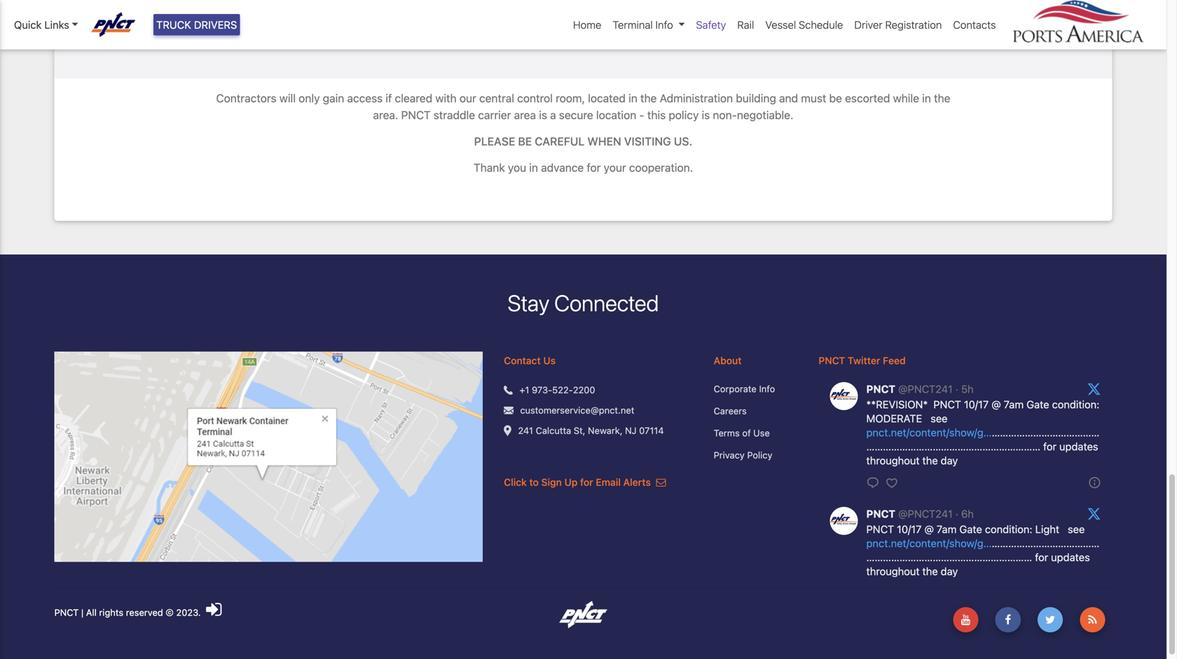 Task type: locate. For each thing, give the bounding box(es) containing it.
escort.
[[504, 38, 550, 51]]

click to sign up for email alerts
[[504, 476, 654, 488]]

us
[[544, 355, 556, 366]]

for left your
[[587, 161, 601, 174]]

the right while
[[935, 91, 951, 105]]

in right while
[[923, 91, 932, 105]]

1 horizontal spatial policy
[[669, 108, 699, 121]]

1 vertical spatial only
[[299, 91, 320, 105]]

0 vertical spatial negotiable.
[[665, 38, 736, 51]]

negotiable. inside the pnct straddle carrier container yard is strictly off limits.  contractors are only permitted in the container yard under escort.  this policy is non-negotiable.
[[665, 38, 736, 51]]

1 horizontal spatial only
[[736, 21, 765, 35]]

permitted
[[768, 21, 829, 35]]

pnct
[[260, 21, 289, 35], [401, 108, 431, 121], [819, 355, 846, 366], [54, 607, 79, 618]]

1 vertical spatial negotiable.
[[738, 108, 794, 121]]

policy down limits.
[[581, 38, 620, 51]]

negotiable.
[[665, 38, 736, 51], [738, 108, 794, 121]]

container
[[400, 21, 462, 35], [870, 21, 932, 35]]

a
[[551, 108, 556, 121]]

contact
[[504, 355, 541, 366]]

customerservice@pnct.net
[[521, 405, 635, 415]]

0 vertical spatial non-
[[635, 38, 665, 51]]

0 vertical spatial info
[[656, 19, 674, 31]]

0 vertical spatial for
[[587, 161, 601, 174]]

with
[[436, 91, 457, 105]]

1 horizontal spatial contractors
[[628, 21, 710, 35]]

0 horizontal spatial yard
[[432, 38, 461, 51]]

in
[[832, 21, 843, 35], [629, 91, 638, 105], [923, 91, 932, 105], [530, 161, 538, 174]]

non- down administration
[[713, 108, 738, 121]]

policy down administration
[[669, 108, 699, 121]]

only inside contractors will only gain access if cleared with our central control room, located in the administration building and must be escorted while in the area. pnct straddle carrier area is a secure location - this policy is non-negotiable.
[[299, 91, 320, 105]]

+1
[[520, 385, 530, 395]]

truck drivers
[[156, 19, 237, 31]]

0 vertical spatial yard
[[465, 21, 494, 35]]

stay
[[508, 290, 550, 316]]

negotiable. down the safety
[[665, 38, 736, 51]]

building
[[736, 91, 777, 105]]

1 horizontal spatial the
[[846, 21, 867, 35]]

for for advance
[[587, 161, 601, 174]]

1 vertical spatial non-
[[713, 108, 738, 121]]

only inside the pnct straddle carrier container yard is strictly off limits.  contractors are only permitted in the container yard under escort.  this policy is non-negotiable.
[[736, 21, 765, 35]]

the right the schedule
[[846, 21, 867, 35]]

is down administration
[[702, 108, 710, 121]]

nj
[[626, 425, 637, 436]]

all
[[86, 607, 97, 618]]

envelope o image
[[657, 477, 666, 487]]

pnct down cleared
[[401, 108, 431, 121]]

only right the will
[[299, 91, 320, 105]]

are
[[712, 21, 733, 35]]

522-
[[553, 385, 573, 395]]

in left the driver
[[832, 21, 843, 35]]

contacts
[[954, 19, 997, 31]]

1 horizontal spatial non-
[[713, 108, 738, 121]]

area
[[514, 108, 536, 121]]

sign
[[542, 476, 562, 488]]

negotiable. inside contractors will only gain access if cleared with our central control room, located in the administration building and must be escorted while in the area. pnct straddle carrier area is a secure location - this policy is non-negotiable.
[[738, 108, 794, 121]]

connected
[[555, 290, 659, 316]]

contractors
[[628, 21, 710, 35], [216, 91, 277, 105]]

truck
[[156, 19, 191, 31]]

about
[[714, 355, 742, 366]]

rail
[[738, 19, 755, 31]]

0 horizontal spatial non-
[[635, 38, 665, 51]]

non- down terminal info
[[635, 38, 665, 51]]

policy inside contractors will only gain access if cleared with our central control room, located in the administration building and must be escorted while in the area. pnct straddle carrier area is a secure location - this policy is non-negotiable.
[[669, 108, 699, 121]]

newark,
[[588, 425, 623, 436]]

yard left under
[[432, 38, 461, 51]]

1 horizontal spatial container
[[870, 21, 932, 35]]

info up careers link
[[760, 383, 776, 394]]

non- inside the pnct straddle carrier container yard is strictly off limits.  contractors are only permitted in the container yard under escort.  this policy is non-negotiable.
[[635, 38, 665, 51]]

1 vertical spatial policy
[[669, 108, 699, 121]]

straddle
[[292, 21, 349, 35]]

area.
[[373, 108, 399, 121]]

use
[[754, 428, 770, 438]]

home
[[574, 19, 602, 31]]

the
[[846, 21, 867, 35], [641, 91, 657, 105], [935, 91, 951, 105]]

is up under
[[497, 21, 506, 35]]

for right up
[[581, 476, 594, 488]]

alerts
[[624, 476, 651, 488]]

1 horizontal spatial negotiable.
[[738, 108, 794, 121]]

policy
[[748, 450, 773, 460]]

careers link
[[714, 404, 798, 418]]

please be careful when visiting us.
[[474, 134, 693, 148]]

contacts link
[[948, 11, 1002, 38]]

0 vertical spatial only
[[736, 21, 765, 35]]

be
[[518, 134, 532, 148]]

0 vertical spatial contractors
[[628, 21, 710, 35]]

policy inside the pnct straddle carrier container yard is strictly off limits.  contractors are only permitted in the container yard under escort.  this policy is non-negotiable.
[[581, 38, 620, 51]]

terms of use
[[714, 428, 770, 438]]

careful
[[535, 134, 585, 148]]

for
[[587, 161, 601, 174], [581, 476, 594, 488]]

1 vertical spatial contractors
[[216, 91, 277, 105]]

07114
[[640, 425, 664, 436]]

0 horizontal spatial negotiable.
[[665, 38, 736, 51]]

st,
[[574, 425, 586, 436]]

in right you
[[530, 161, 538, 174]]

the up -
[[641, 91, 657, 105]]

yard up under
[[465, 21, 494, 35]]

0 horizontal spatial policy
[[581, 38, 620, 51]]

our
[[460, 91, 477, 105]]

quick links
[[14, 19, 69, 31]]

the pnct straddle carrier container yard is strictly off limits.  contractors are only permitted in the container yard under escort.  this policy is non-negotiable.
[[235, 21, 932, 51]]

will
[[280, 91, 296, 105]]

for for up
[[581, 476, 594, 488]]

1 vertical spatial info
[[760, 383, 776, 394]]

pnct right 'the'
[[260, 21, 289, 35]]

is
[[497, 21, 506, 35], [622, 38, 632, 51], [539, 108, 548, 121], [702, 108, 710, 121]]

gain
[[323, 91, 344, 105]]

links
[[44, 19, 69, 31]]

1 vertical spatial for
[[581, 476, 594, 488]]

only right the are
[[736, 21, 765, 35]]

1 horizontal spatial info
[[760, 383, 776, 394]]

2023.
[[176, 607, 201, 618]]

pnct left twitter
[[819, 355, 846, 366]]

negotiable. down building
[[738, 108, 794, 121]]

0 horizontal spatial container
[[400, 21, 462, 35]]

located
[[588, 91, 626, 105]]

terminal info link
[[608, 11, 691, 38]]

yard
[[465, 21, 494, 35], [432, 38, 461, 51]]

pnct inside contractors will only gain access if cleared with our central control room, located in the administration building and must be escorted while in the area. pnct straddle carrier area is a secure location - this policy is non-negotiable.
[[401, 108, 431, 121]]

terminal info
[[613, 19, 674, 31]]

0 horizontal spatial contractors
[[216, 91, 277, 105]]

us.
[[674, 134, 693, 148]]

0 vertical spatial policy
[[581, 38, 620, 51]]

0 horizontal spatial info
[[656, 19, 674, 31]]

2 container from the left
[[870, 21, 932, 35]]

thank
[[474, 161, 505, 174]]

off
[[563, 21, 584, 35]]

info right terminal
[[656, 19, 674, 31]]

0 horizontal spatial only
[[299, 91, 320, 105]]



Task type: describe. For each thing, give the bounding box(es) containing it.
must
[[802, 91, 827, 105]]

in inside the pnct straddle carrier container yard is strictly off limits.  contractors are only permitted in the container yard under escort.  this policy is non-negotiable.
[[832, 21, 843, 35]]

©
[[166, 607, 174, 618]]

sign in image
[[206, 600, 222, 618]]

cleared
[[395, 91, 433, 105]]

reserved
[[126, 607, 163, 618]]

registration
[[886, 19, 943, 31]]

rights
[[99, 607, 124, 618]]

click to sign up for email alerts link
[[504, 476, 666, 488]]

1 horizontal spatial yard
[[465, 21, 494, 35]]

quick links link
[[14, 17, 78, 33]]

in up location
[[629, 91, 638, 105]]

control
[[518, 91, 553, 105]]

up
[[565, 476, 578, 488]]

vessel
[[766, 19, 797, 31]]

secure
[[559, 108, 594, 121]]

the inside the pnct straddle carrier container yard is strictly off limits.  contractors are only permitted in the container yard under escort.  this policy is non-negotiable.
[[846, 21, 867, 35]]

+1 973-522-2200 link
[[520, 383, 596, 397]]

straddle
[[434, 108, 475, 121]]

careers
[[714, 406, 747, 416]]

access
[[347, 91, 383, 105]]

to
[[530, 476, 539, 488]]

pnct left |
[[54, 607, 79, 618]]

vessel schedule
[[766, 19, 844, 31]]

this
[[553, 38, 578, 51]]

customerservice@pnct.net link
[[521, 403, 635, 417]]

carrier
[[478, 108, 511, 121]]

2200
[[573, 385, 596, 395]]

contractors inside the pnct straddle carrier container yard is strictly off limits.  contractors are only permitted in the container yard under escort.  this policy is non-negotiable.
[[628, 21, 710, 35]]

driver registration
[[855, 19, 943, 31]]

central
[[480, 91, 515, 105]]

vessel schedule link
[[760, 11, 849, 38]]

is left "a"
[[539, 108, 548, 121]]

safety link
[[691, 11, 732, 38]]

-
[[640, 108, 645, 121]]

rail link
[[732, 11, 760, 38]]

contractors will only gain access if cleared with our central control room, located in the administration building and must be escorted while in the area. pnct straddle carrier area is a secure location - this policy is non-negotiable.
[[216, 91, 951, 121]]

corporate
[[714, 383, 757, 394]]

0 horizontal spatial the
[[641, 91, 657, 105]]

241 calcutta st, newark, nj 07114
[[518, 425, 664, 436]]

click
[[504, 476, 527, 488]]

room,
[[556, 91, 585, 105]]

escorted
[[846, 91, 891, 105]]

is down terminal
[[622, 38, 632, 51]]

quick
[[14, 19, 42, 31]]

safety
[[697, 19, 727, 31]]

+1 973-522-2200
[[520, 385, 596, 395]]

limits.
[[586, 21, 625, 35]]

pnct | all rights reserved © 2023.
[[54, 607, 203, 618]]

location
[[597, 108, 637, 121]]

|
[[81, 607, 84, 618]]

please
[[474, 134, 516, 148]]

driver
[[855, 19, 883, 31]]

administration
[[660, 91, 734, 105]]

pnct inside the pnct straddle carrier container yard is strictly off limits.  contractors are only permitted in the container yard under escort.  this policy is non-negotiable.
[[260, 21, 289, 35]]

terminal
[[613, 19, 653, 31]]

truck drivers link
[[154, 14, 240, 35]]

terms of use link
[[714, 426, 798, 440]]

this
[[648, 108, 666, 121]]

if
[[386, 91, 392, 105]]

privacy policy
[[714, 450, 773, 460]]

thank you in advance for your cooperation.
[[474, 161, 694, 174]]

advance
[[541, 161, 584, 174]]

twitter
[[848, 355, 881, 366]]

driver registration link
[[849, 11, 948, 38]]

2 horizontal spatial the
[[935, 91, 951, 105]]

home link
[[568, 11, 608, 38]]

info for corporate info
[[760, 383, 776, 394]]

terms
[[714, 428, 740, 438]]

privacy policy link
[[714, 448, 798, 462]]

when
[[588, 134, 622, 148]]

1 vertical spatial yard
[[432, 38, 461, 51]]

strictly
[[509, 21, 560, 35]]

contractors inside contractors will only gain access if cleared with our central control room, located in the administration building and must be escorted while in the area. pnct straddle carrier area is a secure location - this policy is non-negotiable.
[[216, 91, 277, 105]]

pnct twitter feed
[[819, 355, 906, 366]]

corporate info
[[714, 383, 776, 394]]

of
[[743, 428, 751, 438]]

contact us
[[504, 355, 556, 366]]

you
[[508, 161, 527, 174]]

241 calcutta st, newark, nj 07114 link
[[518, 424, 664, 437]]

stay connected
[[508, 290, 659, 316]]

non- inside contractors will only gain access if cleared with our central control room, located in the administration building and must be escorted while in the area. pnct straddle carrier area is a secure location - this policy is non-negotiable.
[[713, 108, 738, 121]]

241
[[518, 425, 534, 436]]

info for terminal info
[[656, 19, 674, 31]]

1 container from the left
[[400, 21, 462, 35]]

corporate info link
[[714, 382, 798, 396]]

the
[[235, 21, 257, 35]]

visiting
[[625, 134, 672, 148]]

under
[[463, 38, 501, 51]]



Task type: vqa. For each thing, say whether or not it's contained in the screenshot.
Will
yes



